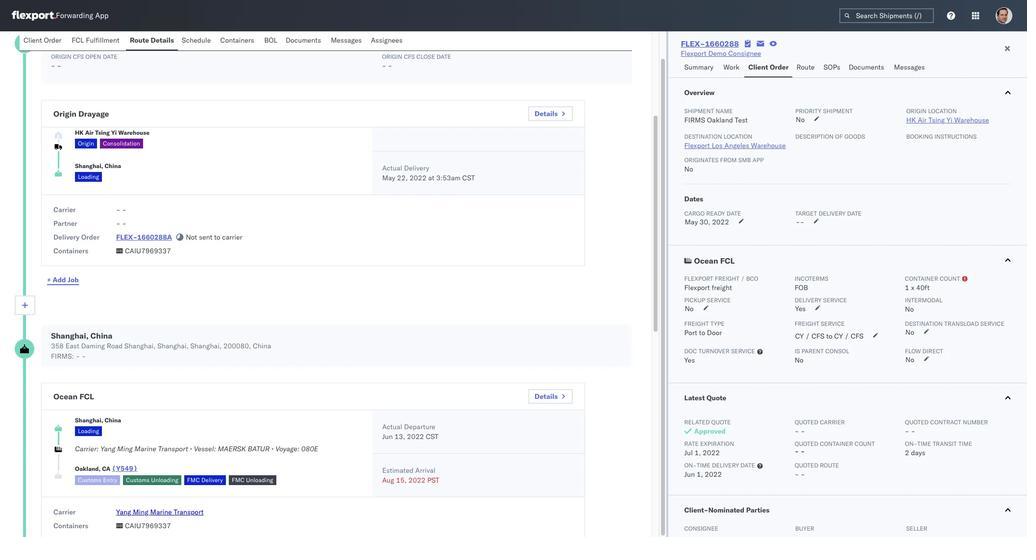 Task type: locate. For each thing, give the bounding box(es) containing it.
0 vertical spatial actual
[[382, 164, 402, 173]]

• left vessel:
[[190, 445, 192, 453]]

location up angeles
[[724, 133, 752, 140]]

app inside originates from smb app no
[[753, 156, 764, 164]]

1 horizontal spatial client
[[749, 63, 768, 72]]

0 vertical spatial ming
[[117, 445, 133, 453]]

client down flexport. image
[[24, 36, 42, 45]]

client right work button
[[749, 63, 768, 72]]

warehouse inside origin location hk air tsing yi warehouse
[[955, 116, 989, 124]]

east
[[66, 342, 79, 350]]

delivery order
[[53, 233, 100, 242]]

quoted inside quoted contract number - - rate expiration jul 1, 2022
[[905, 419, 929, 426]]

no inside is parent consol no
[[795, 356, 804, 365]]

2022 left at
[[410, 174, 427, 182]]

0 horizontal spatial /
[[741, 275, 745, 282]]

no down intermodal
[[905, 305, 914, 314]]

client order button right the work
[[745, 58, 793, 77]]

quoted contract number - - rate expiration jul 1, 2022
[[684, 419, 988, 457]]

intermodal
[[905, 297, 943, 304]]

bol button
[[260, 31, 282, 50]]

0 horizontal spatial route
[[130, 36, 149, 45]]

2 fmc from the left
[[232, 476, 245, 484]]

1 vertical spatial order
[[770, 63, 789, 72]]

contract
[[930, 419, 962, 426]]

1 horizontal spatial order
[[81, 233, 100, 242]]

2 actual from the top
[[382, 422, 402, 431]]

2022
[[410, 174, 427, 182], [712, 218, 729, 226], [407, 432, 424, 441], [703, 448, 720, 457], [705, 470, 722, 479], [409, 476, 426, 485]]

route inside button
[[797, 63, 815, 72]]

0 vertical spatial containers
[[220, 36, 254, 45]]

unloading up yang ming marine transport
[[151, 476, 178, 484]]

fcl inside "button"
[[72, 36, 84, 45]]

unloading down the 'batur'
[[246, 476, 273, 484]]

1 loading from the top
[[78, 173, 99, 180]]

destination for flexport
[[684, 133, 722, 140]]

0 horizontal spatial carrier
[[222, 233, 242, 242]]

0 horizontal spatial cst
[[426, 432, 439, 441]]

0 vertical spatial order
[[44, 36, 61, 45]]

location up hk air tsing yi warehouse link
[[928, 107, 957, 115]]

1 customs from the left
[[78, 476, 102, 484]]

1 horizontal spatial tsing
[[929, 116, 945, 124]]

shanghai, china loading down consolidation
[[75, 162, 121, 180]]

count
[[940, 275, 960, 282], [855, 440, 875, 447]]

may left 22,
[[382, 174, 395, 182]]

1 vertical spatial fcl
[[720, 256, 735, 266]]

x
[[911, 283, 915, 292]]

2022 down departure
[[407, 432, 424, 441]]

0 vertical spatial shanghai, china loading
[[75, 162, 121, 180]]

1 horizontal spatial location
[[928, 107, 957, 115]]

- - for partner
[[116, 219, 126, 228]]

freight up pickup service
[[712, 283, 732, 292]]

service right transload
[[981, 320, 1005, 327]]

0 horizontal spatial ocean fcl
[[53, 392, 94, 401]]

/ up parent
[[806, 332, 810, 341]]

warehouse up consolidation
[[118, 129, 150, 136]]

delivery right target
[[819, 210, 846, 217]]

time
[[918, 440, 931, 447], [959, 440, 973, 447], [697, 462, 711, 469]]

2 details button from the top
[[528, 389, 573, 404]]

0 horizontal spatial warehouse
[[118, 129, 150, 136]]

transport
[[158, 445, 188, 453], [174, 508, 204, 517]]

caiu7969337
[[125, 247, 171, 255], [125, 522, 171, 530]]

route inside button
[[130, 36, 149, 45]]

0 horizontal spatial •
[[190, 445, 192, 453]]

0 horizontal spatial ocean
[[53, 392, 78, 401]]

buyer
[[795, 525, 814, 532]]

location inside origin location hk air tsing yi warehouse
[[928, 107, 957, 115]]

fcl inside button
[[720, 256, 735, 266]]

shanghai, china loading up carrier:
[[75, 416, 121, 435]]

0 horizontal spatial on-
[[684, 462, 697, 469]]

transport down fmc delivery
[[174, 508, 204, 517]]

yes down fob
[[795, 304, 806, 313]]

22,
[[397, 174, 408, 182]]

fmc delivery
[[187, 476, 223, 484]]

origin inside origin location hk air tsing yi warehouse
[[906, 107, 927, 115]]

0 vertical spatial - -
[[116, 205, 126, 214]]

quoted up quoted container count - -
[[795, 419, 819, 426]]

cy up is
[[795, 332, 804, 341]]

tsing down "drayage"
[[95, 129, 110, 136]]

1 carrier from the top
[[53, 205, 76, 214]]

delivery
[[404, 164, 429, 173], [53, 233, 80, 242], [795, 297, 822, 304], [201, 476, 223, 484]]

service right turnover
[[731, 348, 755, 355]]

carrier for origin drayage
[[53, 205, 76, 214]]

tsing inside origin location hk air tsing yi warehouse
[[929, 116, 945, 124]]

0 vertical spatial warehouse
[[955, 116, 989, 124]]

originates from smb app no
[[684, 156, 764, 174]]

actual inside actual departure jun 13, 2022 cst
[[382, 422, 402, 431]]

0 horizontal spatial hk
[[75, 129, 84, 136]]

direct
[[923, 348, 943, 355]]

2 horizontal spatial /
[[845, 332, 849, 341]]

description
[[795, 133, 834, 140]]

route button
[[793, 58, 820, 77]]

1 horizontal spatial flex-
[[681, 39, 705, 49]]

date right the close
[[437, 53, 451, 60]]

customs down oakland,
[[78, 476, 102, 484]]

count right the container
[[855, 440, 875, 447]]

on- up the 2
[[905, 440, 918, 447]]

actual up 13,
[[382, 422, 402, 431]]

maersk
[[218, 445, 246, 453]]

ocean fcl inside button
[[694, 256, 735, 266]]

yes down doc
[[684, 356, 695, 365]]

caiu7969337 down flex-1660288a
[[125, 247, 171, 255]]

1 fmc from the left
[[187, 476, 200, 484]]

carrier right sent
[[222, 233, 242, 242]]

parent
[[802, 348, 824, 355]]

delivery down expiration
[[712, 462, 739, 469]]

consignee down 'client-'
[[684, 525, 718, 532]]

quoted inside quoted container count - -
[[795, 440, 819, 447]]

app up fulfillment on the left of page
[[95, 11, 109, 20]]

ming down customs unloading
[[133, 508, 148, 517]]

number
[[963, 419, 988, 426]]

yi up "instructions" on the right of page
[[947, 116, 953, 124]]

0 vertical spatial tsing
[[929, 116, 945, 124]]

destination for service
[[905, 320, 943, 327]]

time up jun 1, 2022
[[697, 462, 711, 469]]

yang ming marine transport link
[[116, 508, 204, 517]]

1 horizontal spatial may
[[685, 218, 698, 226]]

0 horizontal spatial app
[[95, 11, 109, 20]]

ready
[[706, 210, 725, 217]]

open
[[85, 53, 101, 60]]

location for angeles
[[724, 133, 752, 140]]

to inside freight type port to door
[[699, 328, 705, 337]]

delivery down partner on the left of the page
[[53, 233, 80, 242]]

time up days
[[918, 440, 931, 447]]

service up service
[[823, 297, 847, 304]]

origin for origin drayage
[[53, 109, 77, 119]]

Search Shipments (/) text field
[[840, 8, 934, 23]]

1 unloading from the left
[[151, 476, 178, 484]]

yang up oakland, ca (y549)
[[100, 445, 115, 453]]

not sent to carrier
[[186, 233, 242, 242]]

messages button
[[327, 31, 367, 50], [890, 58, 930, 77]]

0 horizontal spatial jun
[[382, 432, 393, 441]]

date right open
[[103, 53, 117, 60]]

1 vertical spatial client
[[749, 63, 768, 72]]

1 freight from the left
[[684, 320, 709, 327]]

marine up (y549)
[[134, 445, 156, 453]]

2 freight from the left
[[795, 320, 819, 327]]

0 vertical spatial hk
[[906, 116, 916, 124]]

oakland,
[[75, 465, 101, 472]]

2 unloading from the left
[[246, 476, 273, 484]]

destination
[[684, 133, 722, 140], [905, 320, 943, 327]]

1 vertical spatial details
[[535, 109, 558, 118]]

date inside origin cfs open date - -
[[103, 53, 117, 60]]

details button
[[528, 106, 573, 121], [528, 389, 573, 404]]

delivery up 22,
[[404, 164, 429, 173]]

fmc for fmc delivery
[[187, 476, 200, 484]]

origin cfs open date - -
[[51, 53, 117, 70]]

1, right jul
[[695, 448, 701, 457]]

jun down jul
[[684, 470, 695, 479]]

forwarding app link
[[12, 11, 109, 21]]

assignees button
[[367, 31, 408, 50]]

containers
[[220, 36, 254, 45], [53, 247, 88, 255], [53, 522, 88, 530]]

warehouse inside destination location flexport los angeles warehouse
[[751, 141, 786, 150]]

2 horizontal spatial to
[[826, 332, 833, 341]]

entry
[[103, 476, 117, 484]]

origin for origin cfs open date - -
[[51, 53, 71, 60]]

0 horizontal spatial unloading
[[151, 476, 178, 484]]

quote
[[711, 419, 731, 426]]

air up the booking
[[918, 116, 927, 124]]

carrier inside "quoted carrier - -"
[[820, 419, 845, 426]]

1 horizontal spatial unloading
[[246, 476, 273, 484]]

warehouse right angeles
[[751, 141, 786, 150]]

1 vertical spatial documents
[[849, 63, 884, 72]]

2022 inside the actual delivery may 22, 2022 at 3:53am cst
[[410, 174, 427, 182]]

destination down intermodal no
[[905, 320, 943, 327]]

0 vertical spatial messages button
[[327, 31, 367, 50]]

shanghai,
[[75, 162, 103, 170], [51, 331, 89, 341], [124, 342, 156, 350], [157, 342, 189, 350], [190, 342, 222, 350], [75, 416, 103, 424]]

1 vertical spatial carrier
[[53, 508, 76, 517]]

0 horizontal spatial destination
[[684, 133, 722, 140]]

1 - - from the top
[[116, 205, 126, 214]]

2 • from the left
[[271, 445, 274, 453]]

date for origin cfs close date - -
[[437, 53, 451, 60]]

freight for freight type port to door
[[684, 320, 709, 327]]

hk
[[906, 116, 916, 124], [75, 129, 84, 136]]

date up parties
[[741, 462, 755, 469]]

0 horizontal spatial order
[[44, 36, 61, 45]]

flow
[[905, 348, 921, 355]]

0 vertical spatial app
[[95, 11, 109, 20]]

yang
[[100, 445, 115, 453], [116, 508, 131, 517]]

warehouse up "instructions" on the right of page
[[955, 116, 989, 124]]

app
[[95, 11, 109, 20], [753, 156, 764, 164]]

departure
[[404, 422, 436, 431]]

quoted carrier - -
[[795, 419, 845, 436]]

2 firms: from the top
[[51, 352, 74, 361]]

0 horizontal spatial yang
[[100, 445, 115, 453]]

flex- for 1660288a
[[116, 233, 137, 242]]

days
[[911, 448, 926, 457]]

quoted inside quoted route - -
[[795, 462, 819, 469]]

1 vertical spatial documents button
[[845, 58, 890, 77]]

sops button
[[820, 58, 845, 77]]

documents button up overview button at the right of the page
[[845, 58, 890, 77]]

cy down service
[[834, 332, 843, 341]]

documents right bol button
[[286, 36, 321, 45]]

date for --
[[847, 210, 862, 217]]

actual up 22,
[[382, 164, 402, 173]]

location for tsing
[[928, 107, 957, 115]]

origin down firms: - -
[[51, 53, 71, 60]]

air down "drayage"
[[85, 129, 94, 136]]

consol
[[826, 348, 850, 355]]

1 horizontal spatial cy
[[834, 332, 843, 341]]

/ up consol
[[845, 332, 849, 341]]

origin down assignees button
[[382, 53, 402, 60]]

1 horizontal spatial yi
[[947, 116, 953, 124]]

freight
[[684, 320, 709, 327], [795, 320, 819, 327]]

bol
[[264, 36, 278, 45]]

1 vertical spatial on-
[[684, 462, 697, 469]]

1 vertical spatial delivery
[[712, 462, 739, 469]]

app right smb
[[753, 156, 764, 164]]

firms: inside shanghai, china 358 east daming road shanghai, shanghai, shanghai, 200080, china firms: - -
[[51, 352, 74, 361]]

sent
[[199, 233, 212, 242]]

quoted inside "quoted carrier - -"
[[795, 419, 819, 426]]

flexport inside destination location flexport los angeles warehouse
[[684, 141, 710, 150]]

count right container
[[940, 275, 960, 282]]

0 vertical spatial route
[[130, 36, 149, 45]]

2022 inside estimated arrival aug 15, 2022 pst
[[409, 476, 426, 485]]

forwarding app
[[56, 11, 109, 20]]

/ left bco
[[741, 275, 745, 282]]

not
[[186, 233, 197, 242]]

1 cy from the left
[[795, 332, 804, 341]]

actual inside the actual delivery may 22, 2022 at 3:53am cst
[[382, 164, 402, 173]]

1 vertical spatial ming
[[133, 508, 148, 517]]

carrier for ocean fcl
[[53, 508, 76, 517]]

booking
[[906, 133, 933, 140]]

1 horizontal spatial consignee
[[728, 49, 761, 58]]

0 horizontal spatial tsing
[[95, 129, 110, 136]]

0 horizontal spatial count
[[855, 440, 875, 447]]

1 details button from the top
[[528, 106, 573, 121]]

destination inside destination location flexport los angeles warehouse
[[684, 133, 722, 140]]

1 vertical spatial ocean fcl
[[53, 392, 94, 401]]

to right 'port'
[[699, 328, 705, 337]]

(y549)
[[112, 464, 138, 473]]

origin down hk air tsing yi warehouse
[[78, 139, 94, 147]]

0 vertical spatial count
[[940, 275, 960, 282]]

2 - - from the top
[[116, 219, 126, 228]]

carrier
[[53, 205, 76, 214], [53, 508, 76, 517]]

cfs inside origin cfs close date - -
[[404, 53, 415, 60]]

china right 200080,
[[253, 342, 271, 350]]

2022 down expiration
[[703, 448, 720, 457]]

road
[[107, 342, 123, 350]]

freight up cy / cfs to cy / cfs
[[795, 320, 819, 327]]

- - for carrier
[[116, 205, 126, 214]]

caiu7969337 down yang ming marine transport
[[125, 522, 171, 530]]

1 vertical spatial caiu7969337
[[125, 522, 171, 530]]

/ inside flexport freight / bco flexport freight
[[741, 275, 745, 282]]

on- inside on-time transit time 2 days
[[905, 440, 918, 447]]

quoted for quoted route - -
[[795, 462, 819, 469]]

0 vertical spatial air
[[918, 116, 927, 124]]

app inside "link"
[[95, 11, 109, 20]]

1 horizontal spatial customs
[[126, 476, 150, 484]]

1 vertical spatial shanghai, china loading
[[75, 416, 121, 435]]

incoterms
[[795, 275, 829, 282]]

air inside origin location hk air tsing yi warehouse
[[918, 116, 927, 124]]

quoted left route
[[795, 462, 819, 469]]

no down flow
[[906, 355, 915, 364]]

ming
[[117, 445, 133, 453], [133, 508, 148, 517]]

1 horizontal spatial fmc
[[232, 476, 245, 484]]

1 horizontal spatial app
[[753, 156, 764, 164]]

0 vertical spatial client
[[24, 36, 42, 45]]

ming up (y549) link
[[117, 445, 133, 453]]

1 horizontal spatial ocean
[[694, 256, 718, 266]]

marine down customs unloading
[[150, 508, 172, 517]]

freight type port to door
[[684, 320, 725, 337]]

origin inside origin cfs open date - -
[[51, 53, 71, 60]]

client order down flexport. image
[[24, 36, 61, 45]]

latest
[[684, 394, 705, 402]]

no down the originates
[[684, 165, 693, 174]]

location inside destination location flexport los angeles warehouse
[[724, 133, 752, 140]]

1 actual from the top
[[382, 164, 402, 173]]

0 vertical spatial fcl
[[72, 36, 84, 45]]

2 carrier from the top
[[53, 508, 76, 517]]

2022 down the arrival
[[409, 476, 426, 485]]

1 vertical spatial client order button
[[745, 58, 793, 77]]

quoted down "quoted carrier - -"
[[795, 440, 819, 447]]

quoted for quoted carrier - -
[[795, 419, 819, 426]]

0 horizontal spatial flex-
[[116, 233, 137, 242]]

cargo ready date
[[684, 210, 741, 217]]

0 vertical spatial freight
[[715, 275, 740, 282]]

1, down the on-time delivery date
[[697, 470, 703, 479]]

1 horizontal spatial client order
[[749, 63, 789, 72]]

hk down origin drayage
[[75, 129, 84, 136]]

freight left bco
[[715, 275, 740, 282]]

2 vertical spatial details
[[535, 392, 558, 401]]

0 vertical spatial details button
[[528, 106, 573, 121]]

customs down (y549) link
[[126, 476, 150, 484]]

route left sops
[[797, 63, 815, 72]]

1 horizontal spatial route
[[797, 63, 815, 72]]

documents up overview button at the right of the page
[[849, 63, 884, 72]]

actual for may
[[382, 164, 402, 173]]

overview button
[[669, 78, 1027, 107]]

0 horizontal spatial customs
[[78, 476, 102, 484]]

to down service
[[826, 332, 833, 341]]

0 horizontal spatial cy
[[795, 332, 804, 341]]

hk inside origin location hk air tsing yi warehouse
[[906, 116, 916, 124]]

yang down entry
[[116, 508, 131, 517]]

0 horizontal spatial fmc
[[187, 476, 200, 484]]

origin for origin cfs close date - -
[[382, 53, 402, 60]]

1 horizontal spatial time
[[918, 440, 931, 447]]

2 date from the left
[[437, 53, 451, 60]]

documents button right bol
[[282, 31, 327, 50]]

vessel:
[[194, 445, 216, 453]]

2 customs from the left
[[126, 476, 150, 484]]

0 vertical spatial may
[[382, 174, 395, 182]]

1 horizontal spatial yang
[[116, 508, 131, 517]]

destination location flexport los angeles warehouse
[[684, 133, 786, 150]]

1660288
[[705, 39, 739, 49]]

customs for customs entry
[[78, 476, 102, 484]]

quoted container count - -
[[795, 440, 875, 456]]

jun left 13,
[[382, 432, 393, 441]]

firms: down 358
[[51, 352, 74, 361]]

origin inside origin cfs close date - -
[[382, 53, 402, 60]]

1 horizontal spatial ocean fcl
[[694, 256, 735, 266]]

2 shanghai, china loading from the top
[[75, 416, 121, 435]]

1 horizontal spatial messages button
[[890, 58, 930, 77]]

0 horizontal spatial documents
[[286, 36, 321, 45]]

1 vertical spatial yi
[[111, 129, 117, 136]]

client order
[[24, 36, 61, 45], [749, 63, 789, 72]]

originates
[[684, 156, 719, 164]]

consignee up the work
[[728, 49, 761, 58]]

details
[[151, 36, 174, 45], [535, 109, 558, 118], [535, 392, 558, 401]]

1 horizontal spatial hk
[[906, 116, 916, 124]]

-
[[76, 24, 80, 32], [82, 24, 86, 32], [51, 61, 55, 70], [57, 61, 61, 70], [382, 61, 386, 70], [388, 61, 392, 70], [116, 205, 120, 214], [122, 205, 126, 214], [796, 218, 800, 226], [800, 218, 804, 226], [116, 219, 120, 228], [122, 219, 126, 228], [76, 352, 80, 361], [82, 352, 86, 361], [795, 427, 799, 436], [801, 427, 805, 436], [905, 427, 909, 436], [911, 427, 915, 436], [795, 447, 799, 456], [801, 447, 805, 456], [795, 470, 799, 479], [801, 470, 805, 479]]

0 horizontal spatial date
[[103, 53, 117, 60]]

1 vertical spatial destination
[[905, 320, 943, 327]]

from
[[720, 156, 737, 164]]

client-
[[684, 506, 708, 515]]

transport left vessel:
[[158, 445, 188, 453]]

time right transit
[[959, 440, 973, 447]]

0 vertical spatial on-
[[905, 440, 918, 447]]

freight inside freight type port to door
[[684, 320, 709, 327]]

china down consolidation
[[105, 162, 121, 170]]

origin cfs close date - -
[[382, 53, 451, 70]]

flexport los angeles warehouse link
[[684, 141, 786, 150]]

1 date from the left
[[103, 53, 117, 60]]

0 horizontal spatial client order button
[[20, 31, 68, 50]]

date inside origin cfs close date - -
[[437, 53, 451, 60]]

0 vertical spatial yi
[[947, 116, 953, 124]]

- - up flex-1660288a
[[116, 219, 126, 228]]

0 horizontal spatial freight
[[684, 320, 709, 327]]

freight up 'port'
[[684, 320, 709, 327]]



Task type: vqa. For each thing, say whether or not it's contained in the screenshot.


Task type: describe. For each thing, give the bounding box(es) containing it.
to for freight type port to door
[[699, 328, 705, 337]]

2 vertical spatial order
[[81, 233, 100, 242]]

job
[[68, 275, 79, 284]]

turnover
[[699, 348, 730, 355]]

route
[[820, 462, 839, 469]]

0 horizontal spatial client order
[[24, 36, 61, 45]]

hk air tsing yi warehouse link
[[906, 116, 989, 124]]

pickup service
[[684, 297, 731, 304]]

0 horizontal spatial yes
[[684, 356, 695, 365]]

2022 inside actual departure jun 13, 2022 cst
[[407, 432, 424, 441]]

1 vertical spatial may
[[685, 218, 698, 226]]

1 vertical spatial tsing
[[95, 129, 110, 136]]

route for route details
[[130, 36, 149, 45]]

quote
[[707, 394, 727, 402]]

shipment name firms oakland test
[[684, 107, 748, 124]]

may inside the actual delivery may 22, 2022 at 3:53am cst
[[382, 174, 395, 182]]

schedule
[[182, 36, 211, 45]]

doc
[[684, 348, 697, 355]]

1 vertical spatial containers
[[53, 247, 88, 255]]

1 vertical spatial consignee
[[684, 525, 718, 532]]

actual for jun
[[382, 422, 402, 431]]

date for origin cfs open date - -
[[103, 53, 117, 60]]

2 vertical spatial containers
[[53, 522, 88, 530]]

bco
[[746, 275, 759, 282]]

assignees
[[371, 36, 403, 45]]

drayage
[[78, 109, 109, 119]]

route for route
[[797, 63, 815, 72]]

time for on-time delivery date
[[697, 462, 711, 469]]

flex-1660288
[[681, 39, 739, 49]]

0 horizontal spatial messages button
[[327, 31, 367, 50]]

--
[[796, 218, 804, 226]]

0 vertical spatial delivery
[[819, 210, 846, 217]]

fcl fulfillment
[[72, 36, 119, 45]]

delivery down fob
[[795, 297, 822, 304]]

name
[[716, 107, 733, 115]]

details for ocean fcl
[[535, 392, 558, 401]]

2 horizontal spatial time
[[959, 440, 973, 447]]

1 vertical spatial freight
[[712, 283, 732, 292]]

date for may 30, 2022
[[727, 210, 741, 217]]

container
[[905, 275, 938, 282]]

cst inside actual departure jun 13, 2022 cst
[[426, 432, 439, 441]]

1 horizontal spatial count
[[940, 275, 960, 282]]

daming
[[81, 342, 105, 350]]

2 caiu7969337 from the top
[[125, 522, 171, 530]]

dates
[[684, 195, 703, 203]]

door
[[707, 328, 722, 337]]

pst
[[427, 476, 439, 485]]

2 loading from the top
[[78, 427, 99, 435]]

shanghai, china 358 east daming road shanghai, shanghai, shanghai, 200080, china firms: - -
[[51, 331, 271, 361]]

30,
[[700, 218, 710, 226]]

china up daming
[[90, 331, 113, 341]]

goods
[[845, 133, 865, 140]]

seller
[[906, 525, 928, 532]]

jun inside actual departure jun 13, 2022 cst
[[382, 432, 393, 441]]

1 vertical spatial air
[[85, 129, 94, 136]]

transload
[[945, 320, 979, 327]]

details button for ocean fcl
[[528, 389, 573, 404]]

quoted for quoted container count - -
[[795, 440, 819, 447]]

shipment
[[684, 107, 714, 115]]

origin for origin
[[78, 139, 94, 147]]

delivery down vessel:
[[201, 476, 223, 484]]

expiration
[[700, 440, 734, 447]]

1 horizontal spatial /
[[806, 332, 810, 341]]

booking instructions
[[906, 133, 977, 140]]

1, inside quoted contract number - - rate expiration jul 1, 2022
[[695, 448, 701, 457]]

yang ming marine transport
[[116, 508, 204, 517]]

2 cy from the left
[[834, 332, 843, 341]]

on- for on-time transit time 2 days
[[905, 440, 918, 447]]

customs for customs unloading
[[126, 476, 150, 484]]

container
[[820, 440, 853, 447]]

oakland, ca (y549)
[[75, 464, 138, 473]]

0 horizontal spatial messages
[[331, 36, 362, 45]]

2 vertical spatial fcl
[[79, 392, 94, 401]]

0 vertical spatial consignee
[[728, 49, 761, 58]]

1 vertical spatial marine
[[150, 508, 172, 517]]

summary button
[[681, 58, 720, 77]]

approved
[[694, 427, 726, 436]]

flex-1660288a button
[[116, 233, 172, 242]]

rate
[[684, 440, 699, 447]]

40ft
[[916, 283, 930, 292]]

quoted route - -
[[795, 462, 839, 479]]

flexport. image
[[12, 11, 56, 21]]

angeles
[[725, 141, 749, 150]]

to for cy / cfs to cy / cfs
[[826, 332, 833, 341]]

fcl fulfillment button
[[68, 31, 126, 50]]

1 vertical spatial messages button
[[890, 58, 930, 77]]

1 horizontal spatial documents button
[[845, 58, 890, 77]]

flow direct
[[905, 348, 943, 355]]

route details
[[130, 36, 174, 45]]

1 vertical spatial yang
[[116, 508, 131, 517]]

cst inside the actual delivery may 22, 2022 at 3:53am cst
[[462, 174, 475, 182]]

service down flexport freight / bco flexport freight
[[707, 297, 731, 304]]

0 horizontal spatial delivery
[[712, 462, 739, 469]]

cargo
[[684, 210, 705, 217]]

0 vertical spatial marine
[[134, 445, 156, 453]]

0 vertical spatial transport
[[158, 445, 188, 453]]

estimated
[[382, 466, 414, 475]]

count inside quoted container count - -
[[855, 440, 875, 447]]

delivery inside the actual delivery may 22, 2022 at 3:53am cst
[[404, 164, 429, 173]]

los
[[712, 141, 723, 150]]

of
[[835, 133, 843, 140]]

oakland
[[707, 116, 733, 124]]

cfs inside origin cfs open date - -
[[73, 53, 84, 60]]

1
[[905, 283, 909, 292]]

may 30, 2022
[[685, 218, 729, 226]]

containers inside button
[[220, 36, 254, 45]]

ocean fcl button
[[669, 246, 1027, 275]]

no down the priority
[[796, 115, 805, 124]]

1660288a
[[137, 233, 172, 242]]

on-time transit time 2 days
[[905, 440, 973, 457]]

fmc unloading
[[232, 476, 273, 484]]

1 shanghai, china loading from the top
[[75, 162, 121, 180]]

test
[[735, 116, 748, 124]]

flexport inside the flexport demo consignee link
[[681, 49, 707, 58]]

close
[[416, 53, 435, 60]]

1 vertical spatial transport
[[174, 508, 204, 517]]

+ add job
[[47, 275, 79, 284]]

1 x 40ft
[[905, 283, 930, 292]]

actual delivery may 22, 2022 at 3:53am cst
[[382, 164, 475, 182]]

no down pickup on the right of page
[[685, 304, 694, 313]]

no inside intermodal no
[[905, 305, 914, 314]]

time for on-time transit time 2 days
[[918, 440, 931, 447]]

ocean inside button
[[694, 256, 718, 266]]

type
[[711, 320, 725, 327]]

2022 inside quoted contract number - - rate expiration jul 1, 2022
[[703, 448, 720, 457]]

china up oakland, ca (y549)
[[105, 416, 121, 424]]

priority
[[795, 107, 822, 115]]

batur
[[248, 445, 270, 453]]

1 vertical spatial warehouse
[[118, 129, 150, 136]]

related
[[684, 419, 710, 426]]

1 vertical spatial 1,
[[697, 470, 703, 479]]

delivery service
[[795, 297, 847, 304]]

no inside originates from smb app no
[[684, 165, 693, 174]]

1 caiu7969337 from the top
[[125, 247, 171, 255]]

schedule button
[[178, 31, 216, 50]]

no up flow
[[906, 328, 915, 337]]

yi inside origin location hk air tsing yi warehouse
[[947, 116, 953, 124]]

0 horizontal spatial ming
[[117, 445, 133, 453]]

0 horizontal spatial to
[[214, 233, 220, 242]]

carrier:
[[75, 445, 99, 453]]

1 firms: from the top
[[51, 24, 74, 32]]

flex- for 1660288
[[681, 39, 705, 49]]

2022 down the on-time delivery date
[[705, 470, 722, 479]]

0 vertical spatial documents
[[286, 36, 321, 45]]

details button for origin drayage
[[528, 106, 573, 121]]

details for origin drayage
[[535, 109, 558, 118]]

on-time delivery date
[[684, 462, 755, 469]]

1 vertical spatial client order
[[749, 63, 789, 72]]

freight for freight service
[[795, 320, 819, 327]]

priority shipment
[[795, 107, 853, 115]]

port
[[684, 328, 697, 337]]

aug
[[382, 476, 394, 485]]

1 • from the left
[[190, 445, 192, 453]]

0 vertical spatial yang
[[100, 445, 115, 453]]

13,
[[395, 432, 405, 441]]

customs unloading
[[126, 476, 178, 484]]

arrival
[[415, 466, 436, 475]]

0 vertical spatial yes
[[795, 304, 806, 313]]

0 vertical spatial documents button
[[282, 31, 327, 50]]

1 horizontal spatial documents
[[849, 63, 884, 72]]

quoted for quoted contract number - - rate expiration jul 1, 2022
[[905, 419, 929, 426]]

1 horizontal spatial client order button
[[745, 58, 793, 77]]

related quote
[[684, 419, 731, 426]]

origin for origin location hk air tsing yi warehouse
[[906, 107, 927, 115]]

2022 down the ready
[[712, 218, 729, 226]]

0 horizontal spatial yi
[[111, 129, 117, 136]]

voyage:
[[276, 445, 300, 453]]

1 vertical spatial jun
[[684, 470, 695, 479]]

on- for on-time delivery date
[[684, 462, 697, 469]]

unloading for fmc unloading
[[246, 476, 273, 484]]

overview
[[684, 88, 715, 97]]

unloading for customs unloading
[[151, 476, 178, 484]]

forwarding
[[56, 11, 93, 20]]

fmc for fmc unloading
[[232, 476, 245, 484]]

1 horizontal spatial messages
[[894, 63, 925, 72]]

intermodal no
[[905, 297, 943, 314]]

flexport demo consignee
[[681, 49, 761, 58]]

1 horizontal spatial ming
[[133, 508, 148, 517]]

1 vertical spatial ocean
[[53, 392, 78, 401]]

200080,
[[223, 342, 251, 350]]

details inside button
[[151, 36, 174, 45]]



